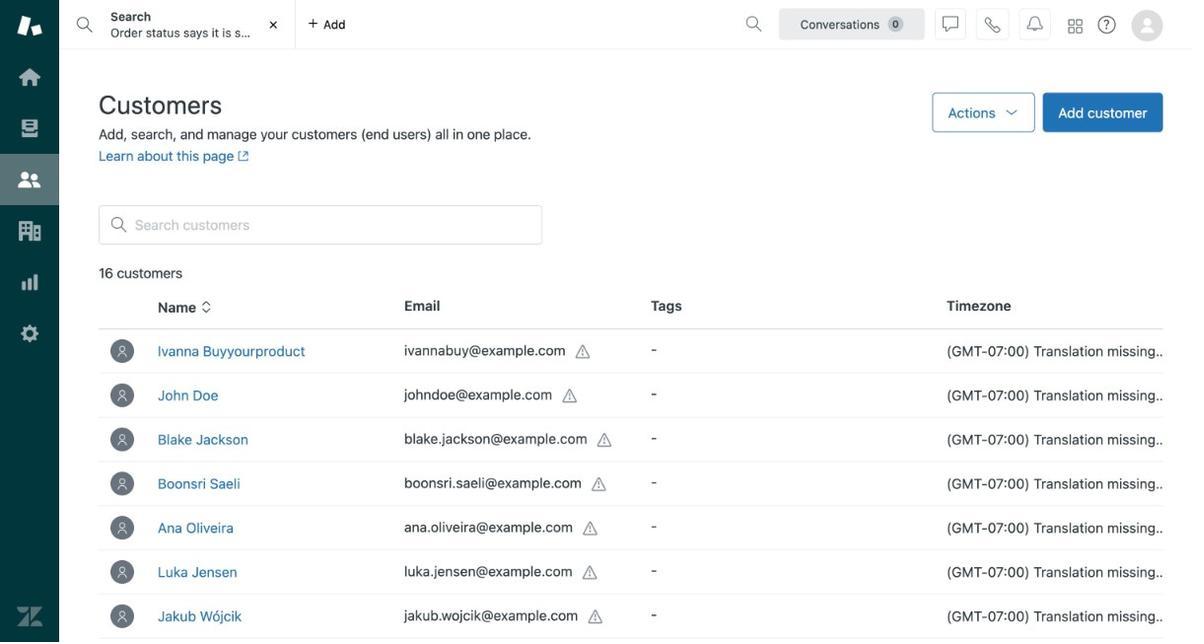 Task type: describe. For each thing, give the bounding box(es) containing it.
2 vertical spatial unverified email image
[[592, 477, 608, 492]]

(opens in a new tab) image
[[234, 150, 249, 162]]

1 vertical spatial unverified email image
[[598, 432, 613, 448]]

zendesk products image
[[1069, 19, 1083, 33]]

button displays agent's chat status as invisible. image
[[943, 16, 959, 32]]

0 vertical spatial unverified email image
[[576, 344, 592, 360]]

reporting image
[[17, 269, 42, 295]]



Task type: locate. For each thing, give the bounding box(es) containing it.
main element
[[0, 0, 59, 642]]

unverified email image
[[563, 388, 578, 404], [583, 521, 599, 537], [583, 565, 599, 581], [588, 609, 604, 625]]

tab
[[59, 0, 319, 49]]

customers image
[[17, 167, 42, 192]]

close image
[[264, 15, 283, 35]]

get started image
[[17, 64, 42, 90]]

zendesk image
[[17, 604, 42, 630]]

views image
[[17, 115, 42, 141]]

unverified email image
[[576, 344, 592, 360], [598, 432, 613, 448], [592, 477, 608, 492]]

tabs tab list
[[59, 0, 738, 49]]

Search customers field
[[135, 216, 530, 234]]

admin image
[[17, 321, 42, 346]]

notifications image
[[1028, 16, 1043, 32]]

zendesk support image
[[17, 13, 42, 38]]

organizations image
[[17, 218, 42, 244]]

get help image
[[1099, 16, 1116, 34]]



Task type: vqa. For each thing, say whether or not it's contained in the screenshot.
the bottommost Unverified email image
yes



